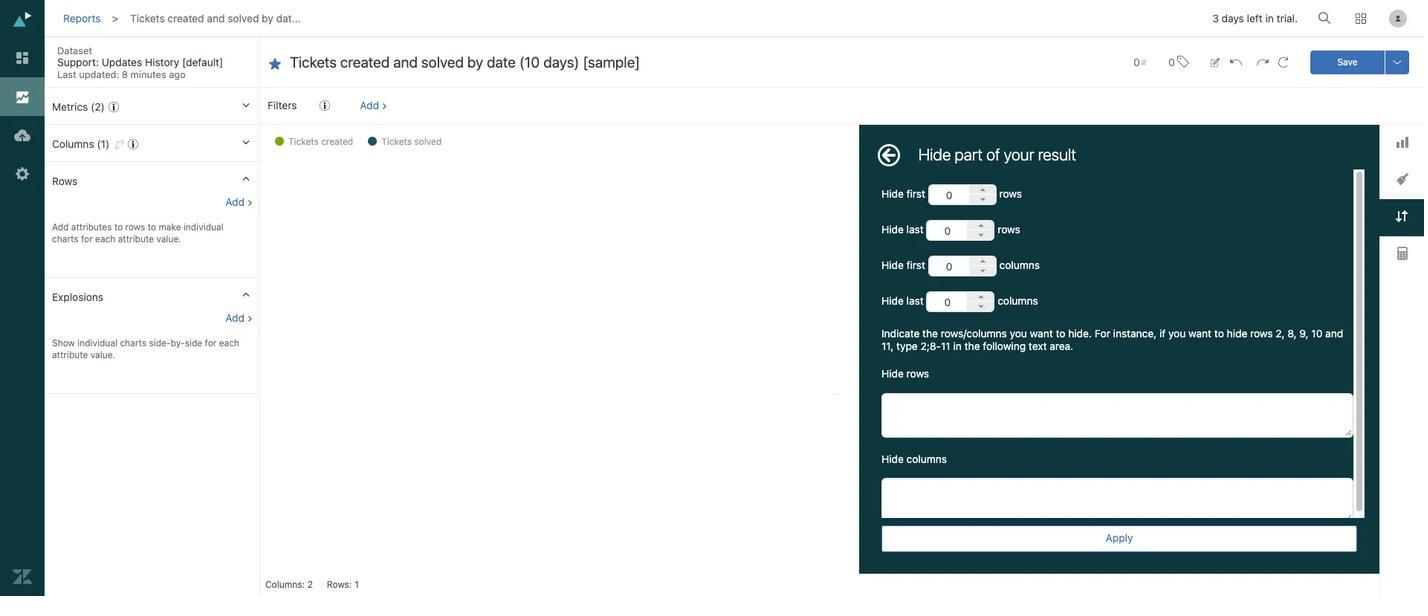 Task type: describe. For each thing, give the bounding box(es) containing it.
text
[[1029, 340, 1047, 352]]

created for tickets created
[[321, 136, 353, 147]]

0 vertical spatial solved
[[228, 12, 259, 24]]

to up area.
[[1056, 327, 1065, 340]]

for inside add attributes to rows to make individual charts for each attribute value.
[[81, 233, 93, 245]]

arrows image
[[1396, 211, 1408, 223]]

indicate
[[881, 327, 920, 340]]

other options image
[[1391, 56, 1403, 68]]

trial.
[[1277, 12, 1298, 25]]

tickets solved
[[381, 136, 442, 147]]

1 vertical spatial solved
[[414, 136, 442, 147]]

metrics
[[52, 100, 88, 113]]

reports
[[63, 12, 101, 24]]

part
[[955, 145, 983, 164]]

first for rows
[[906, 187, 925, 200]]

value. inside the show individual charts side-by-side for each attribute value.
[[90, 349, 115, 360]]

2 want from the left
[[1188, 327, 1212, 340]]

9,
[[1299, 327, 1309, 340]]

calc image
[[1397, 247, 1407, 260]]

1
[[355, 579, 359, 590]]

to right "attributes"
[[114, 221, 123, 233]]

individual inside the show individual charts side-by-side for each attribute value.
[[77, 337, 117, 349]]

attributes
[[71, 221, 112, 233]]

dat...
[[276, 12, 301, 24]]

graph image
[[1396, 137, 1408, 148]]

last for columns
[[906, 294, 924, 307]]

first for columns
[[906, 258, 925, 271]]

rows/columns
[[941, 327, 1007, 340]]

tickets created
[[288, 136, 353, 147]]

metrics (2)
[[52, 100, 105, 113]]

1 horizontal spatial the
[[964, 340, 980, 352]]

hide rows
[[881, 367, 929, 380]]

1 you from the left
[[1010, 327, 1027, 340]]

hide first for rows
[[881, 187, 928, 200]]

zendesk image
[[13, 567, 32, 586]]

tickets for tickets solved
[[381, 136, 412, 147]]

rows:
[[327, 579, 352, 590]]

charts inside the show individual charts side-by-side for each attribute value.
[[120, 337, 146, 349]]

columns
[[52, 137, 94, 150]]

rows
[[52, 175, 78, 187]]

columns (1)
[[52, 137, 109, 150]]

minutes
[[131, 68, 166, 80]]

1 horizontal spatial in
[[1265, 12, 1274, 25]]

history
[[145, 56, 179, 68]]

last for rows
[[906, 223, 924, 235]]

2 vertical spatial columns
[[906, 453, 947, 465]]

value. inside add attributes to rows to make individual charts for each attribute value.
[[156, 233, 181, 245]]

0 button
[[1162, 46, 1196, 78]]

0 horizontal spatial the
[[922, 327, 938, 340]]

11,
[[881, 340, 894, 352]]

by
[[262, 12, 273, 24]]

charts inside add attributes to rows to make individual charts for each attribute value.
[[52, 233, 78, 245]]

days
[[1222, 12, 1244, 25]]

3
[[1212, 12, 1219, 25]]

hide last for columns
[[881, 294, 926, 307]]

2 you from the left
[[1168, 327, 1186, 340]]

hide part of your result
[[919, 145, 1076, 164]]

(1)
[[97, 137, 109, 150]]

2;8-
[[921, 340, 941, 352]]

[default]
[[182, 56, 223, 68]]

open in-app guide image
[[109, 102, 119, 112]]

apply
[[1106, 531, 1133, 544]]

updated:
[[79, 68, 119, 80]]

and inside indicate the rows/columns you want to hide. for instance, if you want to hide rows 2, 8, 9, 10 and 11, type 2;8-11 in the following text area.
[[1325, 327, 1343, 340]]

zendesk products image
[[1356, 13, 1366, 24]]

result
[[1038, 145, 1076, 164]]

8
[[122, 68, 128, 80]]

by-
[[171, 337, 185, 349]]

save group
[[1310, 50, 1409, 74]]

(2)
[[91, 100, 105, 113]]

hide columns
[[881, 453, 947, 465]]

left
[[1247, 12, 1263, 25]]

add attributes to rows to make individual charts for each attribute value.
[[52, 221, 223, 245]]



Task type: vqa. For each thing, say whether or not it's contained in the screenshot.
right Attribute
yes



Task type: locate. For each thing, give the bounding box(es) containing it.
0 for 0 button
[[1168, 55, 1175, 68]]

for inside the show individual charts side-by-side for each attribute value.
[[205, 337, 217, 349]]

0 horizontal spatial tickets
[[130, 12, 165, 24]]

charts down "attributes"
[[52, 233, 78, 245]]

in inside indicate the rows/columns you want to hide. for instance, if you want to hide rows 2, 8, 9, 10 and 11, type 2;8-11 in the following text area.
[[953, 340, 962, 352]]

2
[[308, 579, 313, 590]]

want
[[1030, 327, 1053, 340], [1188, 327, 1212, 340]]

charts left side-
[[120, 337, 146, 349]]

updates
[[102, 56, 142, 68]]

to left make at the top left
[[148, 221, 156, 233]]

columns:
[[265, 579, 305, 590]]

explosions
[[52, 291, 103, 303]]

open in-app guide image right "(1)"
[[128, 139, 138, 149]]

2 hide first from the top
[[881, 258, 928, 271]]

created
[[168, 12, 204, 24], [321, 136, 353, 147]]

hide first
[[881, 187, 928, 200], [881, 258, 928, 271]]

1 horizontal spatial want
[[1188, 327, 1212, 340]]

1 0 from the left
[[1133, 55, 1140, 68]]

3 days left in trial.
[[1212, 12, 1298, 25]]

reports image
[[13, 87, 32, 106]]

None field
[[928, 184, 969, 205], [926, 220, 967, 241], [928, 256, 969, 276], [926, 291, 967, 312], [928, 184, 969, 205], [926, 220, 967, 241], [928, 256, 969, 276], [926, 291, 967, 312]]

save button
[[1310, 50, 1385, 74]]

in right the '11' on the right bottom
[[953, 340, 962, 352]]

0 horizontal spatial charts
[[52, 233, 78, 245]]

datasets image
[[13, 126, 32, 145]]

last
[[906, 223, 924, 235], [906, 294, 924, 307]]

for down "attributes"
[[81, 233, 93, 245]]

1 want from the left
[[1030, 327, 1053, 340]]

1 hide last from the top
[[881, 223, 926, 235]]

0
[[1133, 55, 1140, 68], [1168, 55, 1175, 68]]

columns
[[996, 258, 1040, 271], [995, 294, 1038, 307], [906, 453, 947, 465]]

dataset
[[57, 45, 92, 56]]

add
[[360, 99, 379, 111], [225, 195, 245, 208], [52, 221, 69, 233], [225, 311, 245, 324]]

last
[[57, 68, 76, 80]]

hide last
[[881, 223, 926, 235], [881, 294, 926, 307]]

Search... field
[[1321, 7, 1336, 29]]

1 vertical spatial charts
[[120, 337, 146, 349]]

filters
[[268, 99, 297, 111]]

individual right make at the top left
[[183, 221, 223, 233]]

0 horizontal spatial want
[[1030, 327, 1053, 340]]

open in-app guide image
[[320, 100, 330, 111], [128, 139, 138, 149]]

8,
[[1287, 327, 1297, 340]]

1 vertical spatial value.
[[90, 349, 115, 360]]

each inside the show individual charts side-by-side for each attribute value.
[[219, 337, 239, 349]]

tickets created and solved by dat...
[[130, 12, 301, 24]]

1 vertical spatial hide last
[[881, 294, 926, 307]]

0 vertical spatial created
[[168, 12, 204, 24]]

show
[[52, 337, 75, 349]]

0 vertical spatial hide last
[[881, 223, 926, 235]]

hide
[[919, 145, 951, 164], [881, 187, 904, 200], [881, 223, 904, 235], [881, 258, 904, 271], [881, 294, 904, 307], [881, 367, 904, 380], [881, 453, 904, 465]]

individual
[[183, 221, 223, 233], [77, 337, 117, 349]]

1 horizontal spatial for
[[205, 337, 217, 349]]

rows inside add attributes to rows to make individual charts for each attribute value.
[[125, 221, 145, 233]]

and up [default]
[[207, 12, 225, 24]]

admin image
[[13, 164, 32, 184]]

2 last from the top
[[906, 294, 924, 307]]

1 vertical spatial last
[[906, 294, 924, 307]]

0 vertical spatial attribute
[[118, 233, 154, 245]]

rows
[[996, 187, 1022, 200], [125, 221, 145, 233], [995, 223, 1020, 235], [1250, 327, 1273, 340], [906, 367, 929, 380]]

arrow left3 image
[[878, 144, 900, 166]]

0 vertical spatial hide first
[[881, 187, 928, 200]]

each right side
[[219, 337, 239, 349]]

2,
[[1276, 327, 1285, 340]]

0 vertical spatial last
[[906, 223, 924, 235]]

tickets for tickets created and solved by dat...
[[130, 12, 165, 24]]

of
[[986, 145, 1000, 164]]

for
[[81, 233, 93, 245], [205, 337, 217, 349]]

0 horizontal spatial individual
[[77, 337, 117, 349]]

hide first down arrow left3 image
[[881, 187, 928, 200]]

0 inside button
[[1168, 55, 1175, 68]]

1 vertical spatial first
[[906, 258, 925, 271]]

0 vertical spatial value.
[[156, 233, 181, 245]]

hide
[[1227, 327, 1247, 340]]

rows: 1
[[327, 579, 359, 590]]

1 vertical spatial and
[[1325, 327, 1343, 340]]

want left hide
[[1188, 327, 1212, 340]]

1 hide first from the top
[[881, 187, 928, 200]]

each
[[95, 233, 115, 245], [219, 337, 239, 349]]

the down rows/columns
[[964, 340, 980, 352]]

add inside add attributes to rows to make individual charts for each attribute value.
[[52, 221, 69, 233]]

make
[[159, 221, 181, 233]]

2 first from the top
[[906, 258, 925, 271]]

for
[[1095, 327, 1110, 340]]

0 right 0 dropdown button
[[1168, 55, 1175, 68]]

individual inside add attributes to rows to make individual charts for each attribute value.
[[183, 221, 223, 233]]

each inside add attributes to rows to make individual charts for each attribute value.
[[95, 233, 115, 245]]

hide first for columns
[[881, 258, 928, 271]]

attribute inside the show individual charts side-by-side for each attribute value.
[[52, 349, 88, 360]]

created for tickets created and solved by dat...
[[168, 12, 204, 24]]

1 vertical spatial hide first
[[881, 258, 928, 271]]

1 last from the top
[[906, 223, 924, 235]]

0 horizontal spatial attribute
[[52, 349, 88, 360]]

0 vertical spatial columns
[[996, 258, 1040, 271]]

1 vertical spatial for
[[205, 337, 217, 349]]

tickets
[[130, 12, 165, 24], [288, 136, 319, 147], [381, 136, 412, 147]]

0 left 0 button
[[1133, 55, 1140, 68]]

1 horizontal spatial value.
[[156, 233, 181, 245]]

hide.
[[1068, 327, 1092, 340]]

0 horizontal spatial 0
[[1133, 55, 1140, 68]]

individual right show
[[77, 337, 117, 349]]

1 horizontal spatial solved
[[414, 136, 442, 147]]

11
[[941, 340, 950, 352]]

0 horizontal spatial you
[[1010, 327, 1027, 340]]

1 horizontal spatial open in-app guide image
[[320, 100, 330, 111]]

1 horizontal spatial and
[[1325, 327, 1343, 340]]

following
[[983, 340, 1026, 352]]

the up 2;8-
[[922, 327, 938, 340]]

apply button
[[881, 525, 1357, 552]]

you
[[1010, 327, 1027, 340], [1168, 327, 1186, 340]]

0 vertical spatial each
[[95, 233, 115, 245]]

solved
[[228, 12, 259, 24], [414, 136, 442, 147]]

show individual charts side-by-side for each attribute value.
[[52, 337, 239, 360]]

1 horizontal spatial individual
[[183, 221, 223, 233]]

0 vertical spatial in
[[1265, 12, 1274, 25]]

0 horizontal spatial each
[[95, 233, 115, 245]]

columns for hide first
[[996, 258, 1040, 271]]

0 horizontal spatial and
[[207, 12, 225, 24]]

dataset support: updates history [default] last updated: 8 minutes ago
[[57, 45, 223, 80]]

you up the following
[[1010, 327, 1027, 340]]

10
[[1311, 327, 1323, 340]]

type
[[896, 340, 918, 352]]

if
[[1159, 327, 1166, 340]]

0 vertical spatial for
[[81, 233, 93, 245]]

0 vertical spatial first
[[906, 187, 925, 200]]

save
[[1337, 56, 1358, 67]]

1 vertical spatial in
[[953, 340, 962, 352]]

instance,
[[1113, 327, 1157, 340]]

and
[[207, 12, 225, 24], [1325, 327, 1343, 340]]

1 vertical spatial each
[[219, 337, 239, 349]]

0 button
[[1127, 47, 1153, 77]]

attribute inside add attributes to rows to make individual charts for each attribute value.
[[118, 233, 154, 245]]

side
[[185, 337, 202, 349]]

in right left
[[1265, 12, 1274, 25]]

0 horizontal spatial solved
[[228, 12, 259, 24]]

open in-app guide image up tickets created
[[320, 100, 330, 111]]

and right '10' at the right of page
[[1325, 327, 1343, 340]]

ago
[[169, 68, 186, 80]]

columns: 2
[[265, 579, 313, 590]]

in
[[1265, 12, 1274, 25], [953, 340, 962, 352]]

1 horizontal spatial each
[[219, 337, 239, 349]]

1 vertical spatial individual
[[77, 337, 117, 349]]

side-
[[149, 337, 171, 349]]

1 horizontal spatial attribute
[[118, 233, 154, 245]]

0 horizontal spatial for
[[81, 233, 93, 245]]

each down "attributes"
[[95, 233, 115, 245]]

columns for hide last
[[995, 294, 1038, 307]]

want up text
[[1030, 327, 1053, 340]]

2 0 from the left
[[1168, 55, 1175, 68]]

1 first from the top
[[906, 187, 925, 200]]

to
[[114, 221, 123, 233], [148, 221, 156, 233], [1056, 327, 1065, 340], [1214, 327, 1224, 340]]

0 horizontal spatial open in-app guide image
[[128, 139, 138, 149]]

rows inside indicate the rows/columns you want to hide. for instance, if you want to hide rows 2, 8, 9, 10 and 11, type 2;8-11 in the following text area.
[[1250, 327, 1273, 340]]

you right if
[[1168, 327, 1186, 340]]

1 vertical spatial open in-app guide image
[[128, 139, 138, 149]]

0 vertical spatial charts
[[52, 233, 78, 245]]

hide first up indicate
[[881, 258, 928, 271]]

indicate the rows/columns you want to hide. for instance, if you want to hide rows 2, 8, 9, 10 and 11, type 2;8-11 in the following text area.
[[881, 327, 1343, 352]]

1 horizontal spatial 0
[[1168, 55, 1175, 68]]

0 for 0 dropdown button
[[1133, 55, 1140, 68]]

value.
[[156, 233, 181, 245], [90, 349, 115, 360]]

the
[[922, 327, 938, 340], [964, 340, 980, 352]]

1 horizontal spatial tickets
[[288, 136, 319, 147]]

None text field
[[290, 53, 1104, 72], [881, 393, 1353, 438], [290, 53, 1104, 72], [881, 393, 1353, 438]]

0 inside dropdown button
[[1133, 55, 1140, 68]]

0 horizontal spatial in
[[953, 340, 962, 352]]

attribute
[[118, 233, 154, 245], [52, 349, 88, 360]]

support:
[[57, 56, 99, 68]]

2 hide last from the top
[[881, 294, 926, 307]]

your
[[1004, 145, 1034, 164]]

1 horizontal spatial created
[[321, 136, 353, 147]]

1 vertical spatial columns
[[995, 294, 1038, 307]]

0 vertical spatial and
[[207, 12, 225, 24]]

1 vertical spatial created
[[321, 136, 353, 147]]

0 horizontal spatial value.
[[90, 349, 115, 360]]

1 horizontal spatial you
[[1168, 327, 1186, 340]]

dashboard image
[[13, 48, 32, 68]]

combined shape image
[[1396, 173, 1408, 185]]

2 horizontal spatial tickets
[[381, 136, 412, 147]]

None text field
[[881, 478, 1353, 523]]

charts
[[52, 233, 78, 245], [120, 337, 146, 349]]

area.
[[1050, 340, 1073, 352]]

for right side
[[205, 337, 217, 349]]

arrow right14 image
[[247, 48, 260, 62]]

0 vertical spatial individual
[[183, 221, 223, 233]]

0 vertical spatial open in-app guide image
[[320, 100, 330, 111]]

1 horizontal spatial charts
[[120, 337, 146, 349]]

to left hide
[[1214, 327, 1224, 340]]

0 horizontal spatial created
[[168, 12, 204, 24]]

tickets for tickets created
[[288, 136, 319, 147]]

hide last for rows
[[881, 223, 926, 235]]

first
[[906, 187, 925, 200], [906, 258, 925, 271]]

1 vertical spatial attribute
[[52, 349, 88, 360]]

value. down make at the top left
[[156, 233, 181, 245]]

value. down explosions
[[90, 349, 115, 360]]



